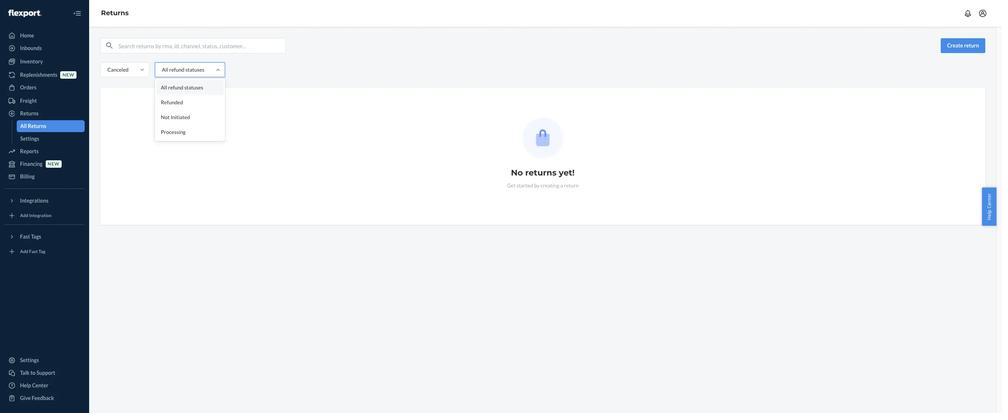 Task type: vqa. For each thing, say whether or not it's contained in the screenshot.
IN
no



Task type: locate. For each thing, give the bounding box(es) containing it.
return inside button
[[964, 42, 979, 49]]

0 vertical spatial all refund statuses
[[162, 67, 204, 73]]

help center
[[986, 193, 993, 220], [20, 383, 48, 389]]

add inside "link"
[[20, 249, 28, 255]]

0 vertical spatial new
[[63, 72, 74, 78]]

add fast tag
[[20, 249, 45, 255]]

financing
[[20, 161, 43, 167]]

1 vertical spatial center
[[32, 383, 48, 389]]

freight link
[[4, 95, 85, 107]]

all refund statuses
[[162, 67, 204, 73], [161, 84, 203, 91]]

settings link
[[17, 133, 85, 145], [4, 355, 85, 367]]

0 vertical spatial add
[[20, 213, 28, 219]]

help
[[986, 210, 993, 220], [20, 383, 31, 389]]

1 vertical spatial settings
[[20, 357, 39, 364]]

open notifications image
[[964, 9, 973, 18]]

new for financing
[[48, 161, 59, 167]]

1 vertical spatial returns
[[20, 110, 39, 117]]

0 vertical spatial returns link
[[101, 9, 129, 17]]

started
[[517, 182, 533, 189]]

settings
[[20, 136, 39, 142], [20, 357, 39, 364]]

add
[[20, 213, 28, 219], [20, 249, 28, 255]]

1 horizontal spatial center
[[986, 193, 993, 208]]

new down reports link
[[48, 161, 59, 167]]

fast tags
[[20, 234, 41, 240]]

1 vertical spatial fast
[[29, 249, 38, 255]]

1 add from the top
[[20, 213, 28, 219]]

integrations button
[[4, 195, 85, 207]]

1 vertical spatial return
[[564, 182, 579, 189]]

1 vertical spatial help center
[[20, 383, 48, 389]]

0 horizontal spatial returns link
[[4, 108, 85, 120]]

1 horizontal spatial help
[[986, 210, 993, 220]]

all refund statuses down search returns by rma, id, channel, status, customer... text box
[[162, 67, 204, 73]]

fast left "tag"
[[29, 249, 38, 255]]

2 add from the top
[[20, 249, 28, 255]]

add down fast tags
[[20, 249, 28, 255]]

home link
[[4, 30, 85, 42]]

1 vertical spatial new
[[48, 161, 59, 167]]

settings link down all returns link
[[17, 133, 85, 145]]

0 horizontal spatial new
[[48, 161, 59, 167]]

by
[[534, 182, 540, 189]]

1 vertical spatial settings link
[[4, 355, 85, 367]]

integration
[[29, 213, 52, 219]]

settings up 'to'
[[20, 357, 39, 364]]

0 vertical spatial settings
[[20, 136, 39, 142]]

2 vertical spatial returns
[[28, 123, 46, 129]]

give
[[20, 395, 31, 402]]

0 horizontal spatial help
[[20, 383, 31, 389]]

settings up reports
[[20, 136, 39, 142]]

reports link
[[4, 146, 85, 158]]

fast left tags
[[20, 234, 30, 240]]

add fast tag link
[[4, 246, 85, 258]]

talk
[[20, 370, 30, 376]]

1 vertical spatial add
[[20, 249, 28, 255]]

give feedback
[[20, 395, 54, 402]]

inbounds
[[20, 45, 42, 51]]

returns link
[[101, 9, 129, 17], [4, 108, 85, 120]]

returns inside returns link
[[20, 110, 39, 117]]

create
[[947, 42, 963, 49]]

0 vertical spatial center
[[986, 193, 993, 208]]

add integration
[[20, 213, 52, 219]]

0 vertical spatial settings link
[[17, 133, 85, 145]]

center
[[986, 193, 993, 208], [32, 383, 48, 389]]

new up orders link in the top of the page
[[63, 72, 74, 78]]

all refund statuses up refunded
[[161, 84, 203, 91]]

1 horizontal spatial returns link
[[101, 9, 129, 17]]

new for replenishments
[[63, 72, 74, 78]]

new
[[63, 72, 74, 78], [48, 161, 59, 167]]

integrations
[[20, 198, 49, 204]]

statuses up initiated
[[184, 84, 203, 91]]

all returns link
[[17, 120, 85, 132]]

all
[[162, 67, 168, 73], [161, 84, 167, 91], [20, 123, 27, 129]]

0 vertical spatial statuses
[[185, 67, 204, 73]]

add for add fast tag
[[20, 249, 28, 255]]

0 vertical spatial help center
[[986, 193, 993, 220]]

0 vertical spatial return
[[964, 42, 979, 49]]

fast inside add fast tag "link"
[[29, 249, 38, 255]]

1 horizontal spatial new
[[63, 72, 74, 78]]

returns
[[101, 9, 129, 17], [20, 110, 39, 117], [28, 123, 46, 129]]

statuses
[[185, 67, 204, 73], [184, 84, 203, 91]]

add left the integration
[[20, 213, 28, 219]]

0 horizontal spatial help center
[[20, 383, 48, 389]]

0 vertical spatial fast
[[20, 234, 30, 240]]

talk to support
[[20, 370, 55, 376]]

return right create
[[964, 42, 979, 49]]

1 vertical spatial returns link
[[4, 108, 85, 120]]

Search returns by rma, id, channel, status, customer... text field
[[119, 38, 286, 53]]

1 horizontal spatial return
[[964, 42, 979, 49]]

refund
[[169, 67, 184, 73], [168, 84, 183, 91]]

flexport logo image
[[8, 10, 42, 17]]

add for add integration
[[20, 213, 28, 219]]

all returns
[[20, 123, 46, 129]]

center inside button
[[986, 193, 993, 208]]

fast
[[20, 234, 30, 240], [29, 249, 38, 255]]

return right a
[[564, 182, 579, 189]]

0 horizontal spatial center
[[32, 383, 48, 389]]

0 vertical spatial help
[[986, 210, 993, 220]]

return
[[964, 42, 979, 49], [564, 182, 579, 189]]

1 horizontal spatial help center
[[986, 193, 993, 220]]

1 vertical spatial refund
[[168, 84, 183, 91]]

fast inside fast tags dropdown button
[[20, 234, 30, 240]]

0 vertical spatial returns
[[101, 9, 129, 17]]

create return button
[[941, 38, 986, 53]]

settings link up support
[[4, 355, 85, 367]]

orders link
[[4, 82, 85, 94]]

statuses down search returns by rma, id, channel, status, customer... text box
[[185, 67, 204, 73]]



Task type: describe. For each thing, give the bounding box(es) containing it.
no returns yet!
[[511, 168, 575, 178]]

1 vertical spatial all
[[161, 84, 167, 91]]

tags
[[31, 234, 41, 240]]

help center button
[[982, 188, 997, 226]]

get started by creating a return
[[507, 182, 579, 189]]

give feedback button
[[4, 393, 85, 405]]

canceled
[[107, 67, 129, 73]]

1 vertical spatial all refund statuses
[[161, 84, 203, 91]]

1 vertical spatial help
[[20, 383, 31, 389]]

get
[[507, 182, 516, 189]]

to
[[31, 370, 35, 376]]

create return
[[947, 42, 979, 49]]

creating
[[541, 182, 559, 189]]

not
[[161, 114, 170, 120]]

yet!
[[559, 168, 575, 178]]

processing
[[161, 129, 186, 135]]

home
[[20, 32, 34, 39]]

returns inside all returns link
[[28, 123, 46, 129]]

feedback
[[32, 395, 54, 402]]

help center inside help center button
[[986, 193, 993, 220]]

1 settings from the top
[[20, 136, 39, 142]]

open account menu image
[[979, 9, 988, 18]]

inventory
[[20, 58, 43, 65]]

0 vertical spatial all
[[162, 67, 168, 73]]

billing
[[20, 174, 35, 180]]

inventory link
[[4, 56, 85, 68]]

2 vertical spatial all
[[20, 123, 27, 129]]

freight
[[20, 98, 37, 104]]

billing link
[[4, 171, 85, 183]]

2 settings from the top
[[20, 357, 39, 364]]

reports
[[20, 148, 39, 155]]

empty list image
[[523, 118, 563, 158]]

inbounds link
[[4, 42, 85, 54]]

not initiated
[[161, 114, 190, 120]]

fast tags button
[[4, 231, 85, 243]]

talk to support button
[[4, 367, 85, 379]]

close navigation image
[[73, 9, 82, 18]]

tag
[[39, 249, 45, 255]]

add integration link
[[4, 210, 85, 222]]

help inside button
[[986, 210, 993, 220]]

no
[[511, 168, 523, 178]]

orders
[[20, 84, 36, 91]]

a
[[560, 182, 563, 189]]

help center link
[[4, 380, 85, 392]]

0 vertical spatial refund
[[169, 67, 184, 73]]

support
[[36, 370, 55, 376]]

help center inside help center link
[[20, 383, 48, 389]]

replenishments
[[20, 72, 57, 78]]

0 horizontal spatial return
[[564, 182, 579, 189]]

initiated
[[171, 114, 190, 120]]

1 vertical spatial statuses
[[184, 84, 203, 91]]

returns
[[525, 168, 557, 178]]

refunded
[[161, 99, 183, 106]]



